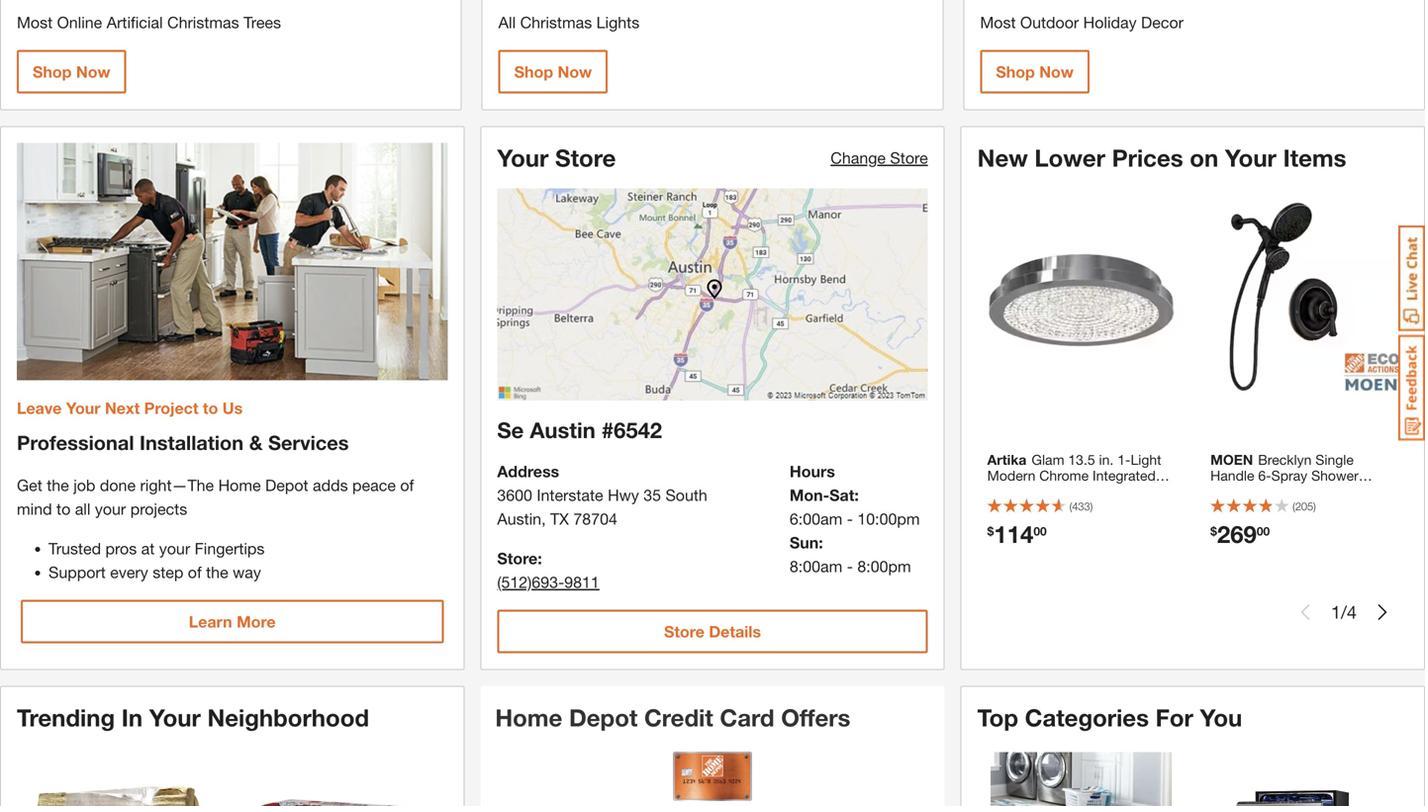 Task type: describe. For each thing, give the bounding box(es) containing it.
items
[[1283, 143, 1347, 172]]

projects
[[130, 500, 187, 519]]

the inside get the job done right—the home depot adds peace of mind     to all your projects
[[47, 476, 69, 495]]

shop now link for christmas
[[499, 50, 608, 94]]

( 205 )
[[1293, 500, 1316, 513]]

peace
[[352, 476, 396, 495]]

all
[[75, 500, 90, 519]]

get
[[17, 476, 42, 495]]

details
[[709, 622, 761, 641]]

1 horizontal spatial home
[[495, 704, 563, 732]]

learn more link
[[21, 600, 444, 644]]

outdoor
[[1021, 13, 1079, 32]]

moen
[[1211, 452, 1253, 468]]

of inside trusted pros at your fingertips support every step of the way
[[188, 563, 202, 582]]

us
[[223, 399, 243, 418]]

feedback link image
[[1399, 335, 1425, 441]]

vinyl flooring image
[[991, 753, 1172, 807]]

( for 269
[[1293, 500, 1296, 513]]

new lower prices on your items
[[978, 143, 1347, 172]]

adds
[[313, 476, 348, 495]]

00 for 269
[[1257, 525, 1270, 539]]

) for 114
[[1091, 500, 1093, 513]]

all
[[499, 13, 516, 32]]

se
[[497, 417, 524, 443]]

top
[[978, 704, 1019, 732]]

mind
[[17, 500, 52, 519]]

shop for outdoor
[[996, 62, 1035, 81]]

map preview image
[[497, 189, 928, 401]]

lights
[[597, 13, 640, 32]]

00 for 114
[[1034, 525, 1047, 539]]

dishwashers image
[[1214, 753, 1395, 807]]

mineral wool insulation image
[[253, 753, 434, 807]]

$ for 114
[[988, 525, 994, 539]]

$ 269 00
[[1211, 520, 1270, 548]]

next
[[105, 399, 140, 418]]

all christmas lights
[[499, 13, 640, 32]]

( 433 )
[[1070, 500, 1093, 513]]

change store
[[831, 148, 928, 167]]

shop now for online
[[33, 62, 110, 81]]

most for most online artificial christmas trees
[[17, 13, 53, 32]]

offers
[[781, 704, 851, 732]]

now for outdoor
[[1040, 62, 1074, 81]]

change
[[831, 148, 886, 167]]

in
[[122, 704, 143, 732]]

for
[[1156, 704, 1194, 732]]

shop now for christmas
[[514, 62, 592, 81]]

shop for online
[[33, 62, 72, 81]]

categories
[[1025, 704, 1149, 732]]

1 christmas from the left
[[167, 13, 239, 32]]

artificial
[[107, 13, 163, 32]]

leave
[[17, 399, 62, 418]]

3600
[[497, 486, 532, 505]]

new
[[978, 143, 1028, 172]]

on
[[1190, 143, 1219, 172]]

shop now for outdoor
[[996, 62, 1074, 81]]

your inside get the job done right—the home depot adds peace of mind     to all your projects
[[95, 500, 126, 519]]

single
[[1316, 452, 1354, 468]]

hours mon-sat: 6:00am - 10:00pm sun: 8:00am - 8:00pm
[[790, 462, 920, 576]]

professional installation & services
[[17, 431, 349, 455]]

at
[[141, 539, 155, 558]]

in
[[1323, 484, 1334, 500]]

support
[[49, 563, 106, 582]]

&
[[249, 431, 263, 455]]

this is the first slide image
[[1298, 605, 1314, 621]]

firewood image
[[30, 753, 211, 807]]

south
[[666, 486, 708, 505]]

leave your next project to us
[[17, 399, 243, 418]]

you
[[1200, 704, 1243, 732]]

address
[[497, 462, 559, 481]]

job
[[73, 476, 95, 495]]

now for online
[[76, 62, 110, 81]]

spray
[[1272, 468, 1308, 484]]

1 horizontal spatial to
[[203, 399, 218, 418]]

tx
[[550, 510, 569, 528]]

brecklyn single handle 6-spray shower faucet 1.75 gpm in mediterranean bronze
[[1211, 452, 1359, 516]]

neighborhood
[[207, 704, 369, 732]]

(512)693-9811 link
[[497, 573, 600, 592]]

shop now link for outdoor
[[980, 50, 1090, 94]]

1.75
[[1257, 484, 1284, 500]]

8:00pm
[[858, 557, 911, 576]]

269
[[1217, 520, 1257, 548]]

trending
[[17, 704, 115, 732]]

credit
[[644, 704, 713, 732]]

get the job done right—the home depot adds peace of mind     to all your projects
[[17, 476, 414, 519]]

hwy
[[608, 486, 639, 505]]

map pin image
[[705, 280, 725, 300]]

holiday
[[1084, 13, 1137, 32]]

interstate
[[537, 486, 603, 505]]

(512)693-
[[497, 573, 564, 592]]

prices
[[1112, 143, 1184, 172]]



Task type: locate. For each thing, give the bounding box(es) containing it.
christmas right all
[[520, 13, 592, 32]]

change store link
[[831, 148, 928, 167]]

1 horizontal spatial the
[[206, 563, 228, 582]]

brecklyn
[[1258, 452, 1312, 468]]

1 horizontal spatial most
[[980, 13, 1016, 32]]

the inside trusted pros at your fingertips support every step of the way
[[206, 563, 228, 582]]

your store
[[497, 143, 616, 172]]

6542
[[614, 417, 662, 443]]

205
[[1296, 500, 1314, 513]]

store details
[[664, 622, 761, 641]]

your down done
[[95, 500, 126, 519]]

2 shop now from the left
[[514, 62, 592, 81]]

00 inside $ 114 00
[[1034, 525, 1047, 539]]

0 vertical spatial depot
[[265, 476, 308, 495]]

78704
[[574, 510, 618, 528]]

1 horizontal spatial 00
[[1257, 525, 1270, 539]]

0 horizontal spatial (
[[1070, 500, 1072, 513]]

project
[[144, 399, 198, 418]]

0 horizontal spatial $
[[988, 525, 994, 539]]

most outdoor holiday decor
[[980, 13, 1184, 32]]

artika link
[[988, 452, 1175, 532]]

0 horizontal spatial shop
[[33, 62, 72, 81]]

3 shop now link from the left
[[980, 50, 1090, 94]]

gpm
[[1288, 484, 1319, 500]]

mediterranean
[[1211, 499, 1300, 516]]

your up step
[[159, 539, 190, 558]]

0 horizontal spatial christmas
[[167, 13, 239, 32]]

00 inside $ 269 00
[[1257, 525, 1270, 539]]

professional
[[17, 431, 134, 455]]

to left us
[[203, 399, 218, 418]]

installation
[[140, 431, 244, 455]]

2 horizontal spatial shop
[[996, 62, 1035, 81]]

1 ( from the left
[[1070, 500, 1072, 513]]

shop down outdoor
[[996, 62, 1035, 81]]

( for 114
[[1070, 500, 1072, 513]]

the left job
[[47, 476, 69, 495]]

- down sat:
[[847, 510, 853, 528]]

se austin # 6542
[[497, 417, 662, 443]]

2 ) from the left
[[1314, 500, 1316, 513]]

most online artificial christmas trees
[[17, 13, 281, 32]]

your inside trusted pros at your fingertips support every step of the way
[[159, 539, 190, 558]]

$ inside $ 269 00
[[1211, 525, 1217, 539]]

2 $ from the left
[[1211, 525, 1217, 539]]

$
[[988, 525, 994, 539], [1211, 525, 1217, 539]]

the down fingertips
[[206, 563, 228, 582]]

store inside store : (512)693-9811
[[497, 549, 538, 568]]

faucet
[[1211, 484, 1253, 500]]

#
[[602, 417, 614, 443]]

1 horizontal spatial christmas
[[520, 13, 592, 32]]

1 vertical spatial your
[[159, 539, 190, 558]]

1 most from the left
[[17, 13, 53, 32]]

0 vertical spatial home
[[218, 476, 261, 495]]

every
[[110, 563, 148, 582]]

1 now from the left
[[76, 62, 110, 81]]

1 shop now from the left
[[33, 62, 110, 81]]

shop down online
[[33, 62, 72, 81]]

trees
[[244, 13, 281, 32]]

0 vertical spatial -
[[847, 510, 853, 528]]

1
[[1331, 602, 1341, 623]]

$ down faucet
[[1211, 525, 1217, 539]]

1 shop from the left
[[33, 62, 72, 81]]

shop now link down outdoor
[[980, 50, 1090, 94]]

,
[[542, 510, 546, 528]]

2 horizontal spatial now
[[1040, 62, 1074, 81]]

1 horizontal spatial (
[[1293, 500, 1296, 513]]

live chat image
[[1399, 226, 1425, 332]]

1 / 4
[[1331, 602, 1357, 623]]

9811
[[564, 573, 600, 592]]

1 horizontal spatial now
[[558, 62, 592, 81]]

christmas left trees at the left of page
[[167, 13, 239, 32]]

0 vertical spatial austin
[[530, 417, 596, 443]]

shop now down all christmas lights
[[514, 62, 592, 81]]

credit card icon image
[[673, 752, 752, 807]]

0 horizontal spatial your
[[95, 500, 126, 519]]

home inside get the job done right—the home depot adds peace of mind     to all your projects
[[218, 476, 261, 495]]

$ 114 00
[[988, 520, 1047, 548]]

1 horizontal spatial depot
[[569, 704, 638, 732]]

shop
[[33, 62, 72, 81], [514, 62, 553, 81], [996, 62, 1035, 81]]

0 horizontal spatial shop now
[[33, 62, 110, 81]]

2 christmas from the left
[[520, 13, 592, 32]]

your
[[497, 143, 549, 172], [1225, 143, 1277, 172], [66, 399, 100, 418], [149, 704, 201, 732]]

3 now from the left
[[1040, 62, 1074, 81]]

way
[[233, 563, 261, 582]]

2 shop from the left
[[514, 62, 553, 81]]

0 horizontal spatial shop now link
[[17, 50, 126, 94]]

1 vertical spatial the
[[206, 563, 228, 582]]

0 horizontal spatial home
[[218, 476, 261, 495]]

1 vertical spatial austin
[[497, 510, 542, 528]]

0 vertical spatial the
[[47, 476, 69, 495]]

0 horizontal spatial 00
[[1034, 525, 1047, 539]]

brecklyn single handle 6-spray shower faucet 1.75 gpm in mediterranean bronze image
[[1201, 192, 1408, 400]]

3 shop from the left
[[996, 62, 1035, 81]]

4
[[1347, 602, 1357, 623]]

1 vertical spatial -
[[847, 557, 853, 576]]

1 00 from the left
[[1034, 525, 1047, 539]]

shop now link
[[17, 50, 126, 94], [499, 50, 608, 94], [980, 50, 1090, 94]]

2 horizontal spatial shop now
[[996, 62, 1074, 81]]

now down outdoor
[[1040, 62, 1074, 81]]

114
[[994, 520, 1034, 548]]

$ down artika
[[988, 525, 994, 539]]

0 vertical spatial of
[[400, 476, 414, 495]]

2 - from the top
[[847, 557, 853, 576]]

christmas
[[167, 13, 239, 32], [520, 13, 592, 32]]

1 vertical spatial home
[[495, 704, 563, 732]]

sun:
[[790, 533, 823, 552]]

$ for 269
[[1211, 525, 1217, 539]]

shop for christmas
[[514, 62, 553, 81]]

depot left adds
[[265, 476, 308, 495]]

1 horizontal spatial )
[[1314, 500, 1316, 513]]

artika
[[988, 452, 1027, 468]]

-
[[847, 510, 853, 528], [847, 557, 853, 576]]

0 horizontal spatial )
[[1091, 500, 1093, 513]]

learn
[[189, 613, 232, 632]]

1 horizontal spatial $
[[1211, 525, 1217, 539]]

- right 8:00am
[[847, 557, 853, 576]]

next slide image
[[1375, 605, 1391, 621]]

now
[[76, 62, 110, 81], [558, 62, 592, 81], [1040, 62, 1074, 81]]

0 horizontal spatial to
[[56, 500, 71, 519]]

2 ( from the left
[[1293, 500, 1296, 513]]

now for christmas
[[558, 62, 592, 81]]

to left all
[[56, 500, 71, 519]]

35
[[644, 486, 661, 505]]

done
[[100, 476, 136, 495]]

austin left #
[[530, 417, 596, 443]]

2 00 from the left
[[1257, 525, 1270, 539]]

0 horizontal spatial of
[[188, 563, 202, 582]]

trusted pros at your fingertips support every step of the way
[[49, 539, 265, 582]]

2 now from the left
[[558, 62, 592, 81]]

more
[[237, 613, 276, 632]]

shop now link for online
[[17, 50, 126, 94]]

00
[[1034, 525, 1047, 539], [1257, 525, 1270, 539]]

1 vertical spatial depot
[[569, 704, 638, 732]]

store details link
[[497, 610, 928, 654]]

(
[[1070, 500, 1072, 513], [1293, 500, 1296, 513]]

now down online
[[76, 62, 110, 81]]

1 horizontal spatial shop now link
[[499, 50, 608, 94]]

10:00pm
[[858, 510, 920, 528]]

1 - from the top
[[847, 510, 853, 528]]

most
[[17, 13, 53, 32], [980, 13, 1016, 32]]

0 horizontal spatial the
[[47, 476, 69, 495]]

depot
[[265, 476, 308, 495], [569, 704, 638, 732]]

0 vertical spatial your
[[95, 500, 126, 519]]

) for 269
[[1314, 500, 1316, 513]]

shop now link down online
[[17, 50, 126, 94]]

0 horizontal spatial most
[[17, 13, 53, 32]]

2 most from the left
[[980, 13, 1016, 32]]

)
[[1091, 500, 1093, 513], [1314, 500, 1316, 513]]

trending in your neighborhood
[[17, 704, 369, 732]]

to inside get the job done right—the home depot adds peace of mind     to all your projects
[[56, 500, 71, 519]]

1 horizontal spatial your
[[159, 539, 190, 558]]

card
[[720, 704, 775, 732]]

2 horizontal spatial shop now link
[[980, 50, 1090, 94]]

1 $ from the left
[[988, 525, 994, 539]]

1 vertical spatial to
[[56, 500, 71, 519]]

shop now
[[33, 62, 110, 81], [514, 62, 592, 81], [996, 62, 1074, 81]]

store inside store details link
[[664, 622, 705, 641]]

shop down all
[[514, 62, 553, 81]]

most left outdoor
[[980, 13, 1016, 32]]

:
[[538, 549, 542, 568]]

your
[[95, 500, 126, 519], [159, 539, 190, 558]]

2 shop now link from the left
[[499, 50, 608, 94]]

depot left credit
[[569, 704, 638, 732]]

now down all christmas lights
[[558, 62, 592, 81]]

depot inside get the job done right—the home depot adds peace of mind     to all your projects
[[265, 476, 308, 495]]

austin inside address 3600 interstate hwy 35 south austin , tx 78704
[[497, 510, 542, 528]]

$ inside $ 114 00
[[988, 525, 994, 539]]

6:00am
[[790, 510, 843, 528]]

8:00am
[[790, 557, 843, 576]]

1 horizontal spatial shop
[[514, 62, 553, 81]]

trusted
[[49, 539, 101, 558]]

1 horizontal spatial of
[[400, 476, 414, 495]]

hours
[[790, 462, 835, 481]]

home
[[218, 476, 261, 495], [495, 704, 563, 732]]

glam 13.5 in. 1-light modern chrome integrated led flush mount ceiling light fixture for kitchen or bedroom image
[[978, 192, 1185, 400]]

0 vertical spatial to
[[203, 399, 218, 418]]

home depot credit card offers
[[495, 704, 851, 732]]

most for most outdoor holiday decor
[[980, 13, 1016, 32]]

austin down the 3600 at the bottom left
[[497, 510, 542, 528]]

right—the
[[140, 476, 214, 495]]

1 horizontal spatial shop now
[[514, 62, 592, 81]]

1 ) from the left
[[1091, 500, 1093, 513]]

of inside get the job done right—the home depot adds peace of mind     to all your projects
[[400, 476, 414, 495]]

to
[[203, 399, 218, 418], [56, 500, 71, 519]]

shop now down outdoor
[[996, 62, 1074, 81]]

services
[[268, 431, 349, 455]]

0 horizontal spatial now
[[76, 62, 110, 81]]

store : (512)693-9811
[[497, 549, 600, 592]]

shop now down online
[[33, 62, 110, 81]]

lower
[[1035, 143, 1106, 172]]

address 3600 interstate hwy 35 south austin , tx 78704
[[497, 462, 708, 528]]

0 horizontal spatial depot
[[265, 476, 308, 495]]

pros
[[105, 539, 137, 558]]

handle
[[1211, 468, 1255, 484]]

1 vertical spatial of
[[188, 563, 202, 582]]

shop now link down all christmas lights
[[499, 50, 608, 94]]

/
[[1341, 602, 1347, 623]]

most left online
[[17, 13, 53, 32]]

of right peace
[[400, 476, 414, 495]]

bronze
[[1304, 499, 1348, 516]]

mon-
[[790, 486, 830, 505]]

1 shop now link from the left
[[17, 50, 126, 94]]

of right step
[[188, 563, 202, 582]]

3 shop now from the left
[[996, 62, 1074, 81]]



Task type: vqa. For each thing, say whether or not it's contained in the screenshot.
1st Most from the right
yes



